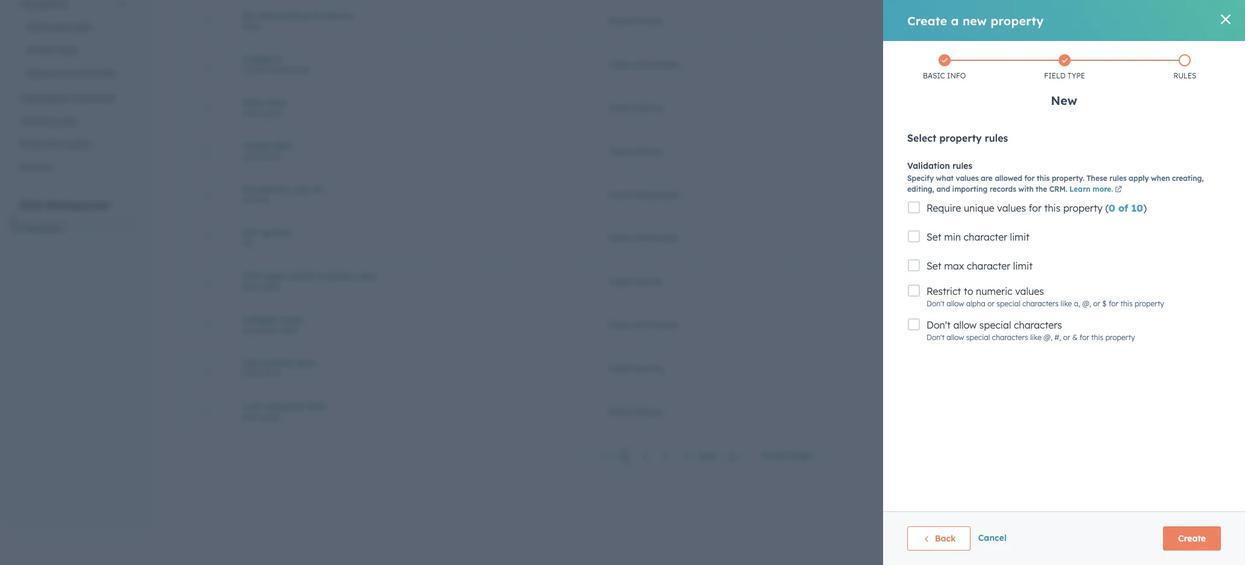 Task type: vqa. For each thing, say whether or not it's contained in the screenshot.


Task type: describe. For each thing, give the bounding box(es) containing it.
date inside close date date picker
[[242, 108, 259, 117]]

hubspot for first agent email response date
[[895, 276, 930, 287]]

created by user id button
[[242, 184, 579, 195]]

hubspot team button
[[242, 314, 579, 325]]

date inside close date date picker
[[267, 97, 287, 108]]

information for category
[[634, 59, 680, 70]]

picker inside last activity date date picker
[[261, 369, 282, 378]]

close
[[242, 97, 265, 108]]

agent
[[264, 271, 288, 281]]

ticket for file upload
[[608, 233, 631, 243]]

upload
[[260, 227, 289, 238]]

ticket for last activity date
[[608, 363, 631, 374]]

service
[[51, 68, 80, 78]]

properties
[[19, 223, 60, 234]]

properties link
[[12, 217, 135, 240]]

1 button
[[619, 448, 632, 464]]

ticket for close date
[[608, 102, 631, 113]]

create
[[242, 140, 270, 151]]

security
[[19, 162, 52, 173]]

ticket activity for create date
[[608, 146, 663, 157]]

create date button
[[242, 140, 579, 151]]

hubspot for created by user id
[[895, 189, 930, 200]]

last for last contacted date
[[242, 401, 260, 412]]

apps for connected apps
[[72, 22, 92, 33]]

data
[[19, 199, 43, 211]]

ticket information for category
[[608, 59, 680, 70]]

all conversation mentions rollup
[[242, 10, 352, 30]]

created
[[242, 184, 276, 195]]

ticket for created by user id
[[608, 189, 631, 200]]

marketplace
[[19, 93, 69, 104]]

rollup
[[242, 21, 263, 30]]

tracking code link
[[12, 110, 135, 133]]

next
[[698, 451, 718, 462]]

date inside 'last contacted date date picker'
[[242, 412, 259, 421]]

privacy & consent
[[19, 139, 92, 150]]

date inside last activity date date picker
[[297, 357, 317, 368]]

picker inside close date date picker
[[261, 108, 282, 117]]

conversation
[[256, 10, 310, 21]]

connected apps link
[[12, 16, 135, 39]]

data management element
[[12, 198, 135, 309]]

hubspot for create date
[[895, 146, 930, 157]]

private apps link
[[12, 39, 135, 62]]

category multiple checkboxes
[[242, 53, 311, 74]]

ticket activity for last contacted date
[[608, 406, 663, 417]]

ticket information for hubspot team
[[608, 319, 680, 330]]

marketplace downloads
[[19, 93, 115, 104]]

file upload button
[[242, 227, 579, 238]]

tracking
[[19, 116, 53, 127]]

4 button
[[680, 448, 694, 464]]

date inside create date date picker
[[242, 152, 259, 161]]

team
[[282, 314, 303, 325]]

date inside last activity date date picker
[[242, 369, 259, 378]]

1 file from the top
[[242, 227, 257, 238]]

tracking code
[[19, 116, 76, 127]]

10 per page button
[[754, 443, 829, 468]]

date inside 'last contacted date date picker'
[[308, 401, 327, 412]]

category
[[242, 53, 282, 64]]

information for hubspot team
[[634, 319, 680, 330]]

pagination navigation
[[573, 448, 744, 464]]

ticket information for file upload
[[608, 233, 680, 243]]

page
[[791, 450, 813, 461]]

activity for close date
[[634, 102, 663, 113]]

first
[[242, 271, 261, 281]]

hubspot for hubspot team
[[895, 319, 930, 330]]

2 button
[[639, 448, 652, 464]]

activity for last contacted date
[[634, 406, 663, 417]]

created by user id number
[[242, 184, 323, 204]]

last contacted date date picker
[[242, 401, 327, 421]]

ticket for all conversation mentions
[[608, 15, 631, 26]]

consent
[[59, 139, 92, 150]]

activity for all conversation mentions
[[634, 15, 663, 26]]

first agent email response date button
[[242, 271, 579, 281]]

close date button
[[242, 97, 579, 108]]

next button
[[694, 448, 744, 464]]

&
[[51, 139, 57, 150]]

last activity date button
[[242, 357, 579, 368]]

private
[[27, 45, 55, 56]]



Task type: locate. For each thing, give the bounding box(es) containing it.
checkboxes
[[271, 65, 311, 74]]

last contacted date button
[[242, 401, 579, 412]]

first agent email response date date picker
[[242, 271, 377, 291]]

information
[[634, 59, 680, 70], [634, 189, 680, 200], [634, 233, 680, 243], [634, 319, 680, 330]]

2 ticket information from the top
[[608, 189, 680, 200]]

hubspot
[[895, 15, 930, 26], [895, 146, 930, 157], [895, 189, 930, 200], [895, 233, 930, 243], [895, 276, 930, 287], [242, 314, 279, 325], [895, 319, 930, 330]]

provider
[[83, 68, 116, 78]]

1 ticket information from the top
[[608, 59, 680, 70]]

date down first
[[242, 282, 259, 291]]

email
[[27, 68, 49, 78]]

management
[[46, 199, 110, 211]]

1
[[623, 451, 628, 462]]

ticket activity
[[608, 15, 663, 26], [608, 102, 663, 113], [608, 146, 663, 157], [608, 276, 663, 287], [608, 363, 663, 374], [608, 406, 663, 417]]

all conversation mentions button
[[242, 10, 579, 21]]

1 information from the top
[[634, 59, 680, 70]]

information for file upload
[[634, 233, 680, 243]]

date right 'create'
[[273, 140, 292, 151]]

date inside first agent email response date date picker
[[357, 271, 377, 281]]

date inside create date date picker
[[273, 140, 292, 151]]

3 date from the top
[[242, 282, 259, 291]]

file upload file
[[242, 227, 289, 248]]

information for created by user id
[[634, 189, 680, 200]]

1 date from the top
[[242, 108, 259, 117]]

ticket activity for all conversation mentions
[[608, 15, 663, 26]]

activity
[[634, 15, 663, 26], [634, 102, 663, 113], [634, 146, 663, 157], [634, 276, 663, 287], [263, 357, 295, 368], [634, 363, 663, 374], [634, 406, 663, 417]]

4 date from the top
[[242, 369, 259, 378]]

1 last from the top
[[242, 357, 260, 368]]

date down last activity date date picker
[[242, 412, 259, 421]]

email
[[291, 271, 314, 281]]

private apps
[[27, 45, 77, 56]]

4 picker from the top
[[261, 369, 282, 378]]

picker inside first agent email response date date picker
[[261, 282, 282, 291]]

3 picker from the top
[[261, 282, 282, 291]]

5 picker from the top
[[261, 412, 282, 421]]

last left contacted
[[242, 401, 260, 412]]

ticket activity for last activity date
[[608, 363, 663, 374]]

privacy & consent link
[[12, 133, 135, 156]]

ticket for category
[[608, 59, 631, 70]]

date down dropdown
[[242, 369, 259, 378]]

close date date picker
[[242, 97, 287, 117]]

4 ticket activity from the top
[[608, 276, 663, 287]]

5 ticket from the top
[[608, 189, 631, 200]]

number
[[242, 195, 270, 204]]

dropdown
[[242, 325, 278, 335]]

hubspot inside hubspot team dropdown select
[[242, 314, 279, 325]]

last down dropdown
[[242, 357, 260, 368]]

2 ticket from the top
[[608, 59, 631, 70]]

last inside last activity date date picker
[[242, 357, 260, 368]]

ticket activity for close date
[[608, 102, 663, 113]]

last for last activity date
[[242, 357, 260, 368]]

last activity date date picker
[[242, 357, 317, 378]]

last inside 'last contacted date date picker'
[[242, 401, 260, 412]]

0 for ticket activity
[[1196, 15, 1201, 26]]

10
[[762, 450, 772, 461]]

hubspot for all conversation mentions
[[895, 15, 930, 26]]

email service provider link
[[12, 62, 135, 84]]

picker down close at left top
[[261, 108, 282, 117]]

6 ticket activity from the top
[[608, 406, 663, 417]]

apps up private apps link
[[72, 22, 92, 33]]

3
[[664, 451, 668, 462]]

1 ticket activity from the top
[[608, 15, 663, 26]]

date
[[242, 108, 259, 117], [242, 152, 259, 161], [242, 282, 259, 291], [242, 369, 259, 378], [242, 412, 259, 421]]

ticket for first agent email response date
[[608, 276, 631, 287]]

hubspot for file upload
[[895, 233, 930, 243]]

activity inside last activity date date picker
[[263, 357, 295, 368]]

1 picker from the top
[[261, 108, 282, 117]]

last
[[242, 357, 260, 368], [242, 401, 260, 412]]

9 ticket from the top
[[608, 363, 631, 374]]

apps up service
[[57, 45, 77, 56]]

picker down contacted
[[261, 412, 282, 421]]

data management
[[19, 199, 110, 211]]

downloads
[[71, 93, 115, 104]]

prev button
[[573, 448, 619, 464]]

email service provider
[[27, 68, 116, 78]]

0 vertical spatial file
[[242, 227, 257, 238]]

user
[[291, 184, 309, 195]]

apps for private apps
[[57, 45, 77, 56]]

date right close at left top
[[267, 97, 287, 108]]

4 information from the top
[[634, 319, 680, 330]]

category button
[[242, 53, 579, 64]]

ticket for hubspot team
[[608, 319, 631, 330]]

4
[[684, 451, 690, 462]]

1 vertical spatial apps
[[57, 45, 77, 56]]

0
[[1196, 15, 1201, 26], [1196, 59, 1201, 70]]

2 ticket activity from the top
[[608, 102, 663, 113]]

ticket for create date
[[608, 146, 631, 157]]

picker
[[261, 108, 282, 117], [261, 152, 282, 161], [261, 282, 282, 291], [261, 369, 282, 378], [261, 412, 282, 421]]

picker down agent
[[261, 282, 282, 291]]

code
[[55, 116, 76, 127]]

ticket information for created by user id
[[608, 189, 680, 200]]

3 ticket activity from the top
[[608, 146, 663, 157]]

date
[[267, 97, 287, 108], [273, 140, 292, 151], [357, 271, 377, 281], [297, 357, 317, 368], [308, 401, 327, 412]]

multiple
[[242, 65, 269, 74]]

2 file from the top
[[242, 239, 254, 248]]

activity for last activity date
[[634, 363, 663, 374]]

ticket for last contacted date
[[608, 406, 631, 417]]

1 ticket from the top
[[608, 15, 631, 26]]

3 button
[[659, 448, 673, 464]]

3 ticket from the top
[[608, 102, 631, 113]]

by
[[278, 184, 289, 195]]

prev
[[596, 451, 615, 462]]

picker down 'create'
[[261, 152, 282, 161]]

date right contacted
[[308, 401, 327, 412]]

1 vertical spatial file
[[242, 239, 254, 248]]

hubspot team dropdown select
[[242, 314, 303, 335]]

date down close at left top
[[242, 108, 259, 117]]

privacy
[[19, 139, 49, 150]]

file
[[242, 227, 257, 238], [242, 239, 254, 248]]

1 vertical spatial 0
[[1196, 59, 1201, 70]]

8 ticket from the top
[[608, 319, 631, 330]]

2 last from the top
[[242, 401, 260, 412]]

7 ticket from the top
[[608, 276, 631, 287]]

tab panel
[[176, 0, 1226, 477]]

apps
[[72, 22, 92, 33], [57, 45, 77, 56]]

id
[[312, 184, 323, 195]]

5 date from the top
[[242, 412, 259, 421]]

10 per page
[[762, 450, 813, 461]]

2 information from the top
[[634, 189, 680, 200]]

response
[[317, 271, 355, 281]]

per
[[774, 450, 788, 461]]

ticket information
[[608, 59, 680, 70], [608, 189, 680, 200], [608, 233, 680, 243], [608, 319, 680, 330]]

all
[[242, 10, 253, 21]]

date down "select"
[[297, 357, 317, 368]]

picker up contacted
[[261, 369, 282, 378]]

select
[[280, 325, 299, 335]]

mentions
[[313, 10, 352, 21]]

contacted
[[263, 401, 305, 412]]

tab panel containing all conversation mentions
[[176, 0, 1226, 477]]

2 0 from the top
[[1196, 59, 1201, 70]]

create date date picker
[[242, 140, 292, 161]]

date right response
[[357, 271, 377, 281]]

1 0 from the top
[[1196, 15, 1201, 26]]

2
[[643, 451, 648, 462]]

date down 'create'
[[242, 152, 259, 161]]

0 vertical spatial 0
[[1196, 15, 1201, 26]]

ticket
[[608, 15, 631, 26], [608, 59, 631, 70], [608, 102, 631, 113], [608, 146, 631, 157], [608, 189, 631, 200], [608, 233, 631, 243], [608, 276, 631, 287], [608, 319, 631, 330], [608, 363, 631, 374], [608, 406, 631, 417]]

connected
[[27, 22, 69, 33]]

connected apps
[[27, 22, 92, 33]]

picker inside create date date picker
[[261, 152, 282, 161]]

3 ticket information from the top
[[608, 233, 680, 243]]

activity for create date
[[634, 146, 663, 157]]

10 ticket from the top
[[608, 406, 631, 417]]

2 picker from the top
[[261, 152, 282, 161]]

0 for ticket information
[[1196, 59, 1201, 70]]

marketplace downloads link
[[12, 87, 135, 110]]

ticket activity for first agent email response date
[[608, 276, 663, 287]]

picker inside 'last contacted date date picker'
[[261, 412, 282, 421]]

3 information from the top
[[634, 233, 680, 243]]

file left upload
[[242, 227, 257, 238]]

4 ticket from the top
[[608, 146, 631, 157]]

0 vertical spatial apps
[[72, 22, 92, 33]]

date inside first agent email response date date picker
[[242, 282, 259, 291]]

activity for first agent email response date
[[634, 276, 663, 287]]

5 ticket activity from the top
[[608, 363, 663, 374]]

2 date from the top
[[242, 152, 259, 161]]

security link
[[12, 156, 135, 179]]

1 vertical spatial last
[[242, 401, 260, 412]]

0 vertical spatial last
[[242, 357, 260, 368]]

file up first
[[242, 239, 254, 248]]

4 ticket information from the top
[[608, 319, 680, 330]]

6 ticket from the top
[[608, 233, 631, 243]]



